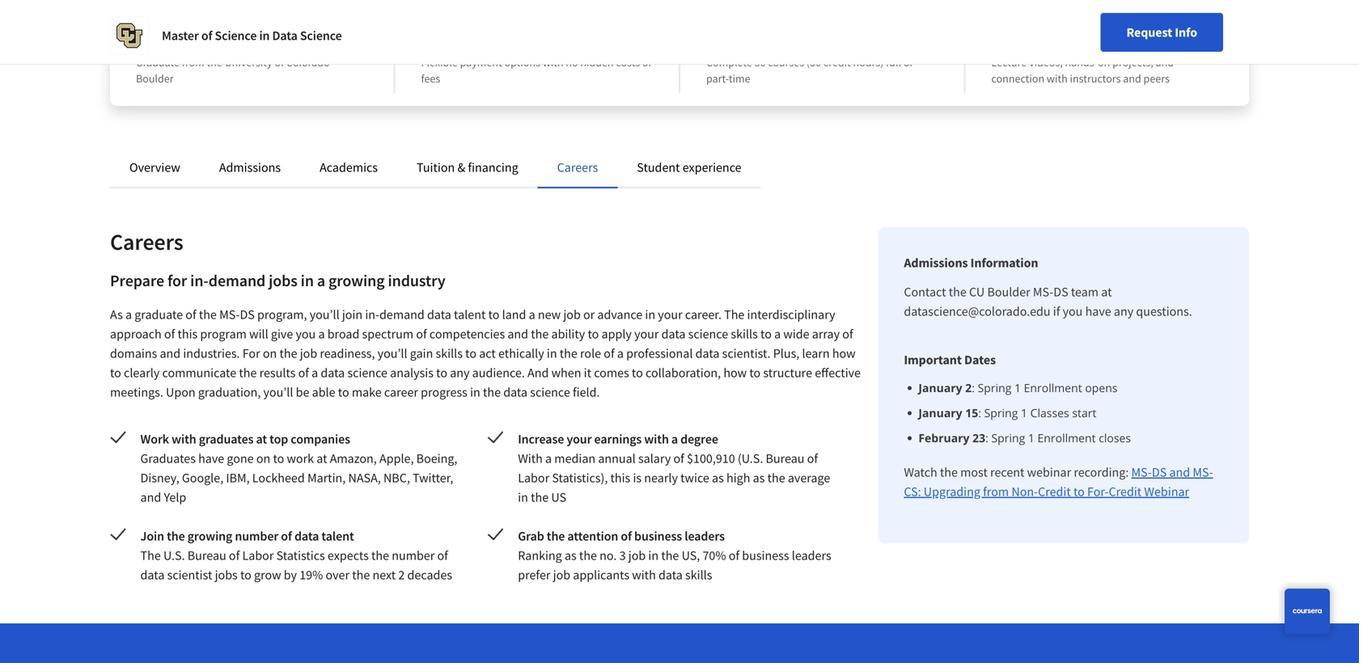Task type: vqa. For each thing, say whether or not it's contained in the screenshot.


Task type: describe. For each thing, give the bounding box(es) containing it.
classes
[[1031, 406, 1070, 421]]

to up "progress"
[[436, 365, 448, 381]]

analysis
[[390, 365, 434, 381]]

hours)
[[854, 55, 884, 70]]

growing inside join the growing number of data talent the u.s. bureau of labor statistics expects the number of data scientist jobs to grow by 19% over the next 2 decades
[[188, 529, 233, 545]]

job right 3
[[629, 548, 646, 564]]

data down u.s. at the bottom
[[140, 567, 165, 584]]

with inside 100% online learning lecture videos, hands-on projects, and connection with instructors and peers
[[1047, 71, 1068, 86]]

land
[[502, 307, 526, 323]]

labor inside increase your earnings with a degree with a median annual salary of $100,910 (u.s. bureau of labor statistics), this is nearly twice as high as the average in the us
[[518, 470, 550, 486]]

to down scientist.
[[750, 365, 761, 381]]

of up 3
[[621, 529, 632, 545]]

spring for 15
[[985, 406, 1019, 421]]

upon
[[166, 384, 196, 401]]

with
[[518, 451, 543, 467]]

yelp
[[164, 490, 186, 506]]

and up communicate
[[160, 346, 181, 362]]

results
[[259, 365, 296, 381]]

in right advance
[[645, 307, 656, 323]]

0 vertical spatial science
[[689, 326, 729, 342]]

approach
[[110, 326, 162, 342]]

of right the array
[[843, 326, 854, 342]]

annual
[[598, 451, 636, 467]]

the down the give
[[280, 346, 297, 362]]

advance
[[598, 307, 643, 323]]

no
[[566, 55, 578, 70]]

meetings.
[[110, 384, 163, 401]]

1 horizontal spatial how
[[833, 346, 856, 362]]

array
[[812, 326, 840, 342]]

1 horizontal spatial jobs
[[269, 271, 298, 291]]

to inside join the growing number of data talent the u.s. bureau of labor statistics expects the number of data scientist jobs to grow by 19% over the next 2 decades
[[240, 567, 252, 584]]

0 horizontal spatial number
[[235, 529, 279, 545]]

the inside as a graduate of the ms-ds program, you'll join in-demand data talent to land a new job or advance in your career. the interdisciplinary approach of this program will give you a broad spectrum of competencies and the ability to apply your data science skills to a wide array of domains and industries.   for on the job readiness, you'll gain skills to act ethically in the role of a professional data scientist. plus, learn how to clearly communicate the results of a data science analysis to any audience. and when it comes to collaboration, how to structure effective meetings. upon graduation, you'll be able to make career progress in the data science field.
[[725, 307, 745, 323]]

and
[[528, 365, 549, 381]]

role
[[580, 346, 601, 362]]

of right graduate
[[186, 307, 196, 323]]

this inside as a graduate of the ms-ds program, you'll join in-demand data talent to land a new job or advance in your career. the interdisciplinary approach of this program will give you a broad spectrum of competencies and the ability to apply your data science skills to a wide array of domains and industries.   for on the job readiness, you'll gain skills to act ethically in the role of a professional data scientist. plus, learn how to clearly communicate the results of a data science analysis to any audience. and when it comes to collaboration, how to structure effective meetings. upon graduation, you'll be able to make career progress in the data science field.
[[178, 326, 198, 342]]

is
[[633, 470, 642, 486]]

1 for 23
[[1029, 431, 1035, 446]]

the left average
[[768, 470, 786, 486]]

data up collaboration,
[[696, 346, 720, 362]]

ms- inside as a graduate of the ms-ds program, you'll join in-demand data talent to land a new job or advance in your career. the interdisciplinary approach of this program will give you a broad spectrum of competencies and the ability to apply your data science skills to a wide array of domains and industries.   for on the job readiness, you'll gain skills to act ethically in the role of a professional data scientist. plus, learn how to clearly communicate the results of a data science analysis to any audience. and when it comes to collaboration, how to structure effective meetings. upon graduation, you'll be able to make career progress in the data science field.
[[219, 307, 240, 323]]

to up scientist.
[[761, 326, 772, 342]]

recent
[[991, 465, 1025, 481]]

next
[[373, 567, 396, 584]]

options
[[505, 55, 541, 70]]

0 horizontal spatial skills
[[436, 346, 463, 362]]

or for flexible payment options with no hidden costs or fees
[[643, 55, 653, 70]]

0 vertical spatial careers
[[557, 159, 598, 176]]

list item containing january 2
[[919, 380, 1224, 397]]

attention
[[568, 529, 619, 545]]

careers link
[[557, 159, 598, 176]]

graduate
[[135, 307, 183, 323]]

the up "next" at the left bottom of page
[[372, 548, 389, 564]]

ability
[[552, 326, 585, 342]]

from inside the fully accredited online program graduate from the university of colorado boulder
[[182, 55, 205, 70]]

of up the be on the left bottom of the page
[[298, 365, 309, 381]]

credit
[[824, 55, 851, 70]]

upgrading
[[924, 484, 981, 500]]

: for january 2
[[972, 380, 975, 396]]

nasa,
[[348, 470, 381, 486]]

datascience@colorado.edu
[[904, 304, 1051, 320]]

over
[[326, 567, 350, 584]]

of right role
[[604, 346, 615, 362]]

academics link
[[320, 159, 378, 176]]

this inside increase your earnings with a degree with a median annual salary of $100,910 (u.s. bureau of labor statistics), this is nearly twice as high as the average in the us
[[611, 470, 631, 486]]

ds inside as a graduate of the ms-ds program, you'll join in-demand data talent to land a new job or advance in your career. the interdisciplinary approach of this program will give you a broad spectrum of competencies and the ability to apply your data science skills to a wide array of domains and industries.   for on the job readiness, you'll gain skills to act ethically in the role of a professional data scientist. plus, learn how to clearly communicate the results of a data science analysis to any audience. and when it comes to collaboration, how to structure effective meetings. upon graduation, you'll be able to make career progress in the data science field.
[[240, 307, 255, 323]]

(u.s.
[[738, 451, 764, 467]]

1 horizontal spatial as
[[712, 470, 724, 486]]

graduates
[[140, 451, 196, 467]]

cs:
[[904, 484, 922, 500]]

flexible payment options with no hidden costs or fees
[[421, 55, 653, 86]]

of inside the fully accredited online program graduate from the university of colorado boulder
[[275, 55, 284, 70]]

online inside the fully accredited online program graduate from the university of colorado boulder
[[248, 33, 291, 53]]

january for january 2 : spring 1 enrollment opens
[[919, 380, 963, 396]]

2 horizontal spatial as
[[753, 470, 765, 486]]

able
[[312, 384, 336, 401]]

industries.
[[183, 346, 240, 362]]

colorado
[[286, 55, 330, 70]]

or for complete 30 courses (30 credit hours) full or part-time
[[904, 55, 914, 70]]

and inside the work with graduates at top companies graduates have gone on to work at amazon, apple, boeing, disney, google, ibm, lockheed martin, nasa, nbc, twitter, and yelp
[[140, 490, 161, 506]]

at inside the contact the cu boulder ms-ds team at datascience@colorado.edu if you have any questions.
[[1102, 284, 1113, 300]]

of up gain at the left of the page
[[416, 326, 427, 342]]

of right master
[[201, 28, 212, 44]]

of down graduate
[[164, 326, 175, 342]]

in down audience. on the bottom of page
[[470, 384, 481, 401]]

bureau inside increase your earnings with a degree with a median annual salary of $100,910 (u.s. bureau of labor statistics), this is nearly twice as high as the average in the us
[[766, 451, 805, 467]]

martin,
[[308, 470, 346, 486]]

google,
[[182, 470, 224, 486]]

twice
[[681, 470, 710, 486]]

of right salary
[[674, 451, 685, 467]]

high
[[727, 470, 751, 486]]

as a graduate of the ms-ds program, you'll join in-demand data talent to land a new job or advance in your career. the interdisciplinary approach of this program will give you a broad spectrum of competencies and the ability to apply your data science skills to a wide array of domains and industries.   for on the job readiness, you'll gain skills to act ethically in the role of a professional data scientist. plus, learn how to clearly communicate the results of a data science analysis to any audience. and when it comes to collaboration, how to structure effective meetings. upon graduation, you'll be able to make career progress in the data science field.
[[110, 307, 861, 401]]

100% online learning lecture videos, hands-on projects, and connection with instructors and peers
[[992, 33, 1174, 86]]

program inside as a graduate of the ms-ds program, you'll join in-demand data talent to land a new job or advance in your career. the interdisciplinary approach of this program will give you a broad spectrum of competencies and the ability to apply your data science skills to a wide array of domains and industries.   for on the job readiness, you'll gain skills to act ethically in the role of a professional data scientist. plus, learn how to clearly communicate the results of a data science analysis to any audience. and when it comes to collaboration, how to structure effective meetings. upon graduation, you'll be able to make career progress in the data science field.
[[200, 326, 247, 342]]

1 vertical spatial your
[[635, 326, 659, 342]]

financing
[[468, 159, 519, 176]]

the left us
[[531, 490, 549, 506]]

watch the most recent webinar recording:
[[904, 465, 1132, 481]]

to right able
[[338, 384, 349, 401]]

tuition & financing
[[417, 159, 519, 176]]

to right comes
[[632, 365, 643, 381]]

to left land on the left of page
[[489, 307, 500, 323]]

1 horizontal spatial growing
[[329, 271, 385, 291]]

ds inside ms-ds and ms- cs: upgrading from non-credit to for-credit webinar
[[1152, 465, 1167, 481]]

amazon,
[[330, 451, 377, 467]]

data
[[272, 28, 298, 44]]

data down audience. on the bottom of page
[[504, 384, 528, 401]]

audience.
[[472, 365, 525, 381]]

enrollment for opens
[[1024, 380, 1083, 396]]

70%
[[703, 548, 726, 564]]

the left "next" at the left bottom of page
[[352, 567, 370, 584]]

payment
[[460, 55, 502, 70]]

in- inside as a graduate of the ms-ds program, you'll join in-demand data talent to land a new job or advance in your career. the interdisciplinary approach of this program will give you a broad spectrum of competencies and the ability to apply your data science skills to a wide array of domains and industries.   for on the job readiness, you'll gain skills to act ethically in the role of a professional data scientist. plus, learn how to clearly communicate the results of a data science analysis to any audience. and when it comes to collaboration, how to structure effective meetings. upon graduation, you'll be able to make career progress in the data science field.
[[365, 307, 380, 323]]

have inside the work with graduates at top companies graduates have gone on to work at amazon, apple, boeing, disney, google, ibm, lockheed martin, nasa, nbc, twitter, and yelp
[[198, 451, 224, 467]]

bureau inside join the growing number of data talent the u.s. bureau of labor statistics expects the number of data scientist jobs to grow by 19% over the next 2 decades
[[188, 548, 226, 564]]

job right prefer
[[553, 567, 571, 584]]

100%
[[992, 33, 1030, 53]]

data up statistics
[[295, 529, 319, 545]]

to left clearly
[[110, 365, 121, 381]]

complete 30 courses (30 credit hours) full or part-time
[[707, 55, 914, 86]]

30
[[755, 55, 766, 70]]

fully accredited online program graduate from the university of colorado boulder
[[136, 33, 354, 86]]

and up ethically
[[508, 326, 529, 342]]

2 horizontal spatial skills
[[731, 326, 758, 342]]

structure
[[764, 365, 813, 381]]

field.
[[573, 384, 600, 401]]

the up upgrading
[[940, 465, 958, 481]]

1 vertical spatial leaders
[[792, 548, 832, 564]]

program,
[[257, 307, 307, 323]]

in up and
[[547, 346, 557, 362]]

clearly
[[124, 365, 160, 381]]

in inside increase your earnings with a degree with a median annual salary of $100,910 (u.s. bureau of labor statistics), this is nearly twice as high as the average in the us
[[518, 490, 528, 506]]

&
[[458, 159, 466, 176]]

boulder inside the contact the cu boulder ms-ds team at datascience@colorado.edu if you have any questions.
[[988, 284, 1031, 300]]

talent inside join the growing number of data talent the u.s. bureau of labor statistics expects the number of data scientist jobs to grow by 19% over the next 2 decades
[[322, 529, 354, 545]]

: for january 15
[[979, 406, 982, 421]]

to inside ms-ds and ms- cs: upgrading from non-credit to for-credit webinar
[[1074, 484, 1085, 500]]

the down ability
[[560, 346, 578, 362]]

no.
[[600, 548, 617, 564]]

0 horizontal spatial business
[[635, 529, 682, 545]]

ms-ds and ms- cs: upgrading from non-credit to for-credit webinar
[[904, 465, 1214, 500]]

student experience
[[637, 159, 742, 176]]

boeing,
[[417, 451, 458, 467]]

in up program,
[[301, 271, 314, 291]]

join
[[140, 529, 164, 545]]

and inside ms-ds and ms- cs: upgrading from non-credit to for-credit webinar
[[1170, 465, 1191, 481]]

the down for
[[239, 365, 257, 381]]

information
[[971, 255, 1039, 271]]

part-
[[707, 71, 729, 86]]

gain
[[410, 346, 433, 362]]

1 science from the left
[[215, 28, 257, 44]]

job up ability
[[564, 307, 581, 323]]

0 horizontal spatial you'll
[[263, 384, 293, 401]]

0 vertical spatial leaders
[[685, 529, 725, 545]]

progress
[[421, 384, 468, 401]]

of right u.s. at the bottom
[[229, 548, 240, 564]]

dates
[[965, 352, 996, 368]]

and down projects,
[[1124, 71, 1142, 86]]

the up u.s. at the bottom
[[167, 529, 185, 545]]

the right grab
[[547, 529, 565, 545]]

1 vertical spatial careers
[[110, 228, 184, 256]]

data up competencies
[[427, 307, 452, 323]]

of up statistics
[[281, 529, 292, 545]]

you inside as a graduate of the ms-ds program, you'll join in-demand data talent to land a new job or advance in your career. the interdisciplinary approach of this program will give you a broad spectrum of competencies and the ability to apply your data science skills to a wide array of domains and industries.   for on the job readiness, you'll gain skills to act ethically in the role of a professional data scientist. plus, learn how to clearly communicate the results of a data science analysis to any audience. and when it comes to collaboration, how to structure effective meetings. upon graduation, you'll be able to make career progress in the data science field.
[[296, 326, 316, 342]]

apply
[[602, 326, 632, 342]]

cu
[[970, 284, 985, 300]]

u.s.
[[163, 548, 185, 564]]

1 vertical spatial science
[[348, 365, 388, 381]]

the left us,
[[662, 548, 679, 564]]

2 vertical spatial at
[[317, 451, 327, 467]]

2 inside list item
[[966, 380, 972, 396]]

january 15 : spring 1 classes start
[[919, 406, 1097, 421]]

2 horizontal spatial you'll
[[378, 346, 408, 362]]

and up peers
[[1156, 55, 1174, 70]]

data up the professional
[[662, 326, 686, 342]]

student
[[637, 159, 680, 176]]

on inside the work with graduates at top companies graduates have gone on to work at amazon, apple, boeing, disney, google, ibm, lockheed martin, nasa, nbc, twitter, and yelp
[[256, 451, 271, 467]]

1 for 15
[[1021, 406, 1028, 421]]

1 for 2
[[1015, 380, 1021, 396]]

spectrum
[[362, 326, 414, 342]]

learning
[[1080, 33, 1137, 53]]

of right the 70%
[[729, 548, 740, 564]]

demand inside as a graduate of the ms-ds program, you'll join in-demand data talent to land a new job or advance in your career. the interdisciplinary approach of this program will give you a broad spectrum of competencies and the ability to apply your data science skills to a wide array of domains and industries.   for on the job readiness, you'll gain skills to act ethically in the role of a professional data scientist. plus, learn how to clearly communicate the results of a data science analysis to any audience. and when it comes to collaboration, how to structure effective meetings. upon graduation, you'll be able to make career progress in the data science field.
[[380, 307, 425, 323]]

3
[[620, 548, 626, 564]]

collaboration,
[[646, 365, 721, 381]]

2 vertical spatial science
[[530, 384, 570, 401]]

be
[[296, 384, 310, 401]]

master
[[162, 28, 199, 44]]

in left data
[[259, 28, 270, 44]]



Task type: locate. For each thing, give the bounding box(es) containing it.
0 horizontal spatial jobs
[[215, 567, 238, 584]]

business
[[635, 529, 682, 545], [742, 548, 790, 564]]

0 horizontal spatial have
[[198, 451, 224, 467]]

nbc,
[[384, 470, 410, 486]]

ms- inside the contact the cu boulder ms-ds team at datascience@colorado.edu if you have any questions.
[[1033, 284, 1054, 300]]

0 vertical spatial growing
[[329, 271, 385, 291]]

1 horizontal spatial number
[[392, 548, 435, 564]]

domains
[[110, 346, 157, 362]]

you'll
[[310, 307, 340, 323], [378, 346, 408, 362], [263, 384, 293, 401]]

0 vertical spatial spring
[[978, 380, 1012, 396]]

the inside the fully accredited online program graduate from the university of colorado boulder
[[207, 55, 222, 70]]

: down january 15 : spring 1 classes start
[[986, 431, 989, 446]]

0 vertical spatial bureau
[[766, 451, 805, 467]]

with inside flexible payment options with no hidden costs or fees
[[543, 55, 564, 70]]

opens
[[1086, 380, 1118, 396]]

the down new
[[531, 326, 549, 342]]

2 list item from the top
[[919, 405, 1224, 422]]

1 horizontal spatial at
[[317, 451, 327, 467]]

you right if
[[1063, 304, 1083, 320]]

the up "industries."
[[199, 307, 217, 323]]

0 vertical spatial in-
[[190, 271, 209, 291]]

time
[[729, 71, 751, 86]]

experience
[[683, 159, 742, 176]]

list item
[[919, 380, 1224, 397], [919, 405, 1224, 422], [919, 430, 1224, 447]]

you inside the contact the cu boulder ms-ds team at datascience@colorado.edu if you have any questions.
[[1063, 304, 1083, 320]]

0 vertical spatial enrollment
[[1024, 380, 1083, 396]]

a
[[317, 271, 325, 291], [125, 307, 132, 323], [529, 307, 536, 323], [318, 326, 325, 342], [775, 326, 781, 342], [617, 346, 624, 362], [312, 365, 318, 381], [672, 431, 678, 448], [546, 451, 552, 467]]

1 horizontal spatial you
[[1063, 304, 1083, 320]]

any inside as a graduate of the ms-ds program, you'll join in-demand data talent to land a new job or advance in your career. the interdisciplinary approach of this program will give you a broad spectrum of competencies and the ability to apply your data science skills to a wide array of domains and industries.   for on the job readiness, you'll gain skills to act ethically in the role of a professional data scientist. plus, learn how to clearly communicate the results of a data science analysis to any audience. and when it comes to collaboration, how to structure effective meetings. upon graduation, you'll be able to make career progress in the data science field.
[[450, 365, 470, 381]]

data inside the grab the attention of business leaders ranking as the no. 3 job in the us, 70% of business leaders prefer job applicants with data skills
[[659, 567, 683, 584]]

1 horizontal spatial talent
[[454, 307, 486, 323]]

spring right 15
[[985, 406, 1019, 421]]

1 down 'classes'
[[1029, 431, 1035, 446]]

on inside 100% online learning lecture videos, hands-on projects, and connection with instructors and peers
[[1098, 55, 1111, 70]]

1 up january 15 : spring 1 classes start
[[1015, 380, 1021, 396]]

the left cu
[[949, 284, 967, 300]]

$100,910
[[687, 451, 735, 467]]

to left act
[[466, 346, 477, 362]]

0 horizontal spatial boulder
[[136, 71, 174, 86]]

with right applicants
[[632, 567, 656, 584]]

with inside increase your earnings with a degree with a median annual salary of $100,910 (u.s. bureau of labor statistics), this is nearly twice as high as the average in the us
[[645, 431, 669, 448]]

when
[[552, 365, 582, 381]]

grow
[[254, 567, 281, 584]]

online up university
[[248, 33, 291, 53]]

at right team
[[1102, 284, 1113, 300]]

0 horizontal spatial careers
[[110, 228, 184, 256]]

1 up february 23 : spring 1 enrollment closes
[[1021, 406, 1028, 421]]

videos,
[[1030, 55, 1063, 70]]

enrollment up 'classes'
[[1024, 380, 1083, 396]]

labor inside join the growing number of data talent the u.s. bureau of labor statistics expects the number of data scientist jobs to grow by 19% over the next 2 decades
[[242, 548, 274, 564]]

15
[[966, 406, 979, 421]]

list containing january 2
[[911, 380, 1224, 447]]

spring down january 15 : spring 1 classes start
[[992, 431, 1026, 446]]

lecture
[[992, 55, 1027, 70]]

with inside the grab the attention of business leaders ranking as the no. 3 job in the us, 70% of business leaders prefer job applicants with data skills
[[632, 567, 656, 584]]

boulder inside the fully accredited online program graduate from the university of colorado boulder
[[136, 71, 174, 86]]

january down important
[[919, 380, 963, 396]]

0 vertical spatial admissions
[[219, 159, 281, 176]]

graduates
[[199, 431, 254, 448]]

1 horizontal spatial online
[[1033, 33, 1077, 53]]

0 vertical spatial number
[[235, 529, 279, 545]]

1 vertical spatial skills
[[436, 346, 463, 362]]

to left for-
[[1074, 484, 1085, 500]]

talent
[[454, 307, 486, 323], [322, 529, 354, 545]]

1 horizontal spatial :
[[979, 406, 982, 421]]

1 vertical spatial business
[[742, 548, 790, 564]]

prepare for in-demand jobs in a growing industry
[[110, 271, 446, 291]]

0 horizontal spatial this
[[178, 326, 198, 342]]

list item containing february 23
[[919, 430, 1224, 447]]

industry
[[388, 271, 446, 291]]

demand up spectrum
[[380, 307, 425, 323]]

ibm,
[[226, 470, 250, 486]]

instructors
[[1070, 71, 1121, 86]]

skills
[[731, 326, 758, 342], [436, 346, 463, 362], [686, 567, 713, 584]]

your
[[658, 307, 683, 323], [635, 326, 659, 342], [567, 431, 592, 448]]

admissions for admissions information
[[904, 255, 968, 271]]

statistics
[[276, 548, 325, 564]]

ds
[[1054, 284, 1069, 300], [240, 307, 255, 323], [1152, 465, 1167, 481]]

1 vertical spatial number
[[392, 548, 435, 564]]

have down team
[[1086, 304, 1112, 320]]

2 vertical spatial you'll
[[263, 384, 293, 401]]

1 vertical spatial :
[[979, 406, 982, 421]]

1 credit from the left
[[1039, 484, 1071, 500]]

1 list item from the top
[[919, 380, 1224, 397]]

university of colorado boulder logo image
[[110, 16, 149, 55]]

with inside the work with graduates at top companies graduates have gone on to work at amazon, apple, boeing, disney, google, ibm, lockheed martin, nasa, nbc, twitter, and yelp
[[172, 431, 196, 448]]

in right 3
[[649, 548, 659, 564]]

0 horizontal spatial 2
[[399, 567, 405, 584]]

at left top
[[256, 431, 267, 448]]

1 horizontal spatial science
[[300, 28, 342, 44]]

0 vertical spatial at
[[1102, 284, 1113, 300]]

grab the attention of business leaders ranking as the no. 3 job in the us, 70% of business leaders prefer job applicants with data skills
[[518, 529, 832, 584]]

0 horizontal spatial or
[[584, 307, 595, 323]]

0 vertical spatial skills
[[731, 326, 758, 342]]

with up salary
[[645, 431, 669, 448]]

from inside ms-ds and ms- cs: upgrading from non-credit to for-credit webinar
[[984, 484, 1009, 500]]

3 list item from the top
[[919, 430, 1224, 447]]

1 horizontal spatial the
[[725, 307, 745, 323]]

data up able
[[321, 365, 345, 381]]

demand
[[209, 271, 266, 291], [380, 307, 425, 323]]

request
[[1127, 24, 1173, 40]]

to up role
[[588, 326, 599, 342]]

as inside the grab the attention of business leaders ranking as the no. 3 job in the us, 70% of business leaders prefer job applicants with data skills
[[565, 548, 577, 564]]

1 vertical spatial program
[[200, 326, 247, 342]]

full
[[886, 55, 902, 70]]

program up colorado
[[295, 33, 354, 53]]

online inside 100% online learning lecture videos, hands-on projects, and connection with instructors and peers
[[1033, 33, 1077, 53]]

join
[[342, 307, 363, 323]]

start
[[1073, 406, 1097, 421]]

0 vertical spatial talent
[[454, 307, 486, 323]]

growing up the scientist
[[188, 529, 233, 545]]

student experience link
[[637, 159, 742, 176]]

hidden
[[581, 55, 614, 70]]

bureau up average
[[766, 451, 805, 467]]

skills inside the grab the attention of business leaders ranking as the no. 3 job in the us, 70% of business leaders prefer job applicants with data skills
[[686, 567, 713, 584]]

leaders up the 70%
[[685, 529, 725, 545]]

0 vertical spatial :
[[972, 380, 975, 396]]

have inside the contact the cu boulder ms-ds team at datascience@colorado.edu if you have any questions.
[[1086, 304, 1112, 320]]

or inside complete 30 courses (30 credit hours) full or part-time
[[904, 55, 914, 70]]

0 vertical spatial the
[[725, 307, 745, 323]]

0 horizontal spatial how
[[724, 365, 747, 381]]

0 horizontal spatial credit
[[1039, 484, 1071, 500]]

university
[[225, 55, 272, 70]]

: for february 23
[[986, 431, 989, 446]]

fully
[[136, 33, 169, 53]]

the inside the contact the cu boulder ms-ds team at datascience@colorado.edu if you have any questions.
[[949, 284, 967, 300]]

list item up start
[[919, 380, 1224, 397]]

1 horizontal spatial skills
[[686, 567, 713, 584]]

0 vertical spatial your
[[658, 307, 683, 323]]

complete
[[707, 55, 753, 70]]

or right full
[[904, 55, 914, 70]]

january
[[919, 380, 963, 396], [919, 406, 963, 421]]

the down accredited
[[207, 55, 222, 70]]

important dates
[[904, 352, 996, 368]]

demand up program,
[[209, 271, 266, 291]]

2 up 15
[[966, 380, 972, 396]]

top
[[270, 431, 288, 448]]

or inside as a graduate of the ms-ds program, you'll join in-demand data talent to land a new job or advance in your career. the interdisciplinary approach of this program will give you a broad spectrum of competencies and the ability to apply your data science skills to a wide array of domains and industries.   for on the job readiness, you'll gain skills to act ethically in the role of a professional data scientist. plus, learn how to clearly communicate the results of a data science analysis to any audience. and when it comes to collaboration, how to structure effective meetings. upon graduation, you'll be able to make career progress in the data science field.
[[584, 307, 595, 323]]

2 horizontal spatial science
[[689, 326, 729, 342]]

1 vertical spatial how
[[724, 365, 747, 381]]

spring up january 15 : spring 1 classes start
[[978, 380, 1012, 396]]

to inside the work with graduates at top companies graduates have gone on to work at amazon, apple, boeing, disney, google, ibm, lockheed martin, nasa, nbc, twitter, and yelp
[[273, 451, 284, 467]]

0 horizontal spatial at
[[256, 431, 267, 448]]

twitter,
[[413, 470, 454, 486]]

1 vertical spatial any
[[450, 365, 470, 381]]

list item down opens
[[919, 405, 1224, 422]]

0 horizontal spatial from
[[182, 55, 205, 70]]

spring for 2
[[978, 380, 1012, 396]]

us,
[[682, 548, 700, 564]]

0 vertical spatial this
[[178, 326, 198, 342]]

interdisciplinary
[[748, 307, 836, 323]]

the down audience. on the bottom of page
[[483, 384, 501, 401]]

1 horizontal spatial in-
[[365, 307, 380, 323]]

the
[[207, 55, 222, 70], [949, 284, 967, 300], [199, 307, 217, 323], [531, 326, 549, 342], [280, 346, 297, 362], [560, 346, 578, 362], [239, 365, 257, 381], [483, 384, 501, 401], [940, 465, 958, 481], [768, 470, 786, 486], [531, 490, 549, 506], [167, 529, 185, 545], [547, 529, 565, 545], [372, 548, 389, 564], [579, 548, 597, 564], [662, 548, 679, 564], [352, 567, 370, 584]]

this
[[178, 326, 198, 342], [611, 470, 631, 486]]

in inside the grab the attention of business leaders ranking as the no. 3 job in the us, 70% of business leaders prefer job applicants with data skills
[[649, 548, 659, 564]]

on inside as a graduate of the ms-ds program, you'll join in-demand data talent to land a new job or advance in your career. the interdisciplinary approach of this program will give you a broad spectrum of competencies and the ability to apply your data science skills to a wide array of domains and industries.   for on the job readiness, you'll gain skills to act ethically in the role of a professional data scientist. plus, learn how to clearly communicate the results of a data science analysis to any audience. and when it comes to collaboration, how to structure effective meetings. upon graduation, you'll be able to make career progress in the data science field.
[[263, 346, 277, 362]]

1 vertical spatial 2
[[399, 567, 405, 584]]

0 vertical spatial from
[[182, 55, 205, 70]]

0 horizontal spatial in-
[[190, 271, 209, 291]]

1 vertical spatial ds
[[240, 307, 255, 323]]

1 vertical spatial this
[[611, 470, 631, 486]]

tuition & financing link
[[417, 159, 519, 176]]

from down accredited
[[182, 55, 205, 70]]

as right 'high'
[[753, 470, 765, 486]]

ds inside the contact the cu boulder ms-ds team at datascience@colorado.edu if you have any questions.
[[1054, 284, 1069, 300]]

request info
[[1127, 24, 1198, 40]]

0 horizontal spatial any
[[450, 365, 470, 381]]

of up decades
[[437, 548, 448, 564]]

on right for
[[263, 346, 277, 362]]

2 vertical spatial your
[[567, 431, 592, 448]]

graduation,
[[198, 384, 261, 401]]

important
[[904, 352, 962, 368]]

1 horizontal spatial bureau
[[766, 451, 805, 467]]

1 horizontal spatial have
[[1086, 304, 1112, 320]]

0 vertical spatial any
[[1114, 304, 1134, 320]]

careers up prepare
[[110, 228, 184, 256]]

the inside join the growing number of data talent the u.s. bureau of labor statistics expects the number of data scientist jobs to grow by 19% over the next 2 decades
[[140, 548, 161, 564]]

talent inside as a graduate of the ms-ds program, you'll join in-demand data talent to land a new job or advance in your career. the interdisciplinary approach of this program will give you a broad spectrum of competencies and the ability to apply your data science skills to a wide array of domains and industries.   for on the job readiness, you'll gain skills to act ethically in the role of a professional data scientist. plus, learn how to clearly communicate the results of a data science analysis to any audience. and when it comes to collaboration, how to structure effective meetings. upon graduation, you'll be able to make career progress in the data science field.
[[454, 307, 486, 323]]

1 vertical spatial jobs
[[215, 567, 238, 584]]

jobs right the scientist
[[215, 567, 238, 584]]

science down and
[[530, 384, 570, 401]]

2 inside join the growing number of data talent the u.s. bureau of labor statistics expects the number of data scientist jobs to grow by 19% over the next 2 decades
[[399, 567, 405, 584]]

in- right for
[[190, 271, 209, 291]]

talent up expects
[[322, 529, 354, 545]]

number up grow
[[235, 529, 279, 545]]

1 vertical spatial demand
[[380, 307, 425, 323]]

competencies
[[430, 326, 505, 342]]

connection
[[992, 71, 1045, 86]]

labor
[[518, 470, 550, 486], [242, 548, 274, 564]]

0 vertical spatial jobs
[[269, 271, 298, 291]]

graduate
[[136, 55, 180, 70]]

2 vertical spatial ds
[[1152, 465, 1167, 481]]

2 horizontal spatial or
[[904, 55, 914, 70]]

0 horizontal spatial you
[[296, 326, 316, 342]]

of up average
[[808, 451, 818, 467]]

spring for 23
[[992, 431, 1026, 446]]

0 horizontal spatial demand
[[209, 271, 266, 291]]

program inside the fully accredited online program graduate from the university of colorado boulder
[[295, 33, 354, 53]]

to left grow
[[240, 567, 252, 584]]

overview
[[130, 159, 180, 176]]

the down join
[[140, 548, 161, 564]]

for
[[243, 346, 260, 362]]

and up the webinar
[[1170, 465, 1191, 481]]

list
[[911, 380, 1224, 447]]

list item down start
[[919, 430, 1224, 447]]

2 january from the top
[[919, 406, 963, 421]]

february
[[919, 431, 970, 446]]

how
[[833, 346, 856, 362], [724, 365, 747, 381]]

on up instructors
[[1098, 55, 1111, 70]]

2 horizontal spatial :
[[986, 431, 989, 446]]

or right costs
[[643, 55, 653, 70]]

have up google,
[[198, 451, 224, 467]]

scientist
[[167, 567, 212, 584]]

0 horizontal spatial online
[[248, 33, 291, 53]]

january for january 15 : spring 1 classes start
[[919, 406, 963, 421]]

1 horizontal spatial 2
[[966, 380, 972, 396]]

of down data
[[275, 55, 284, 70]]

2 online from the left
[[1033, 33, 1077, 53]]

with up graduates
[[172, 431, 196, 448]]

how up effective at the bottom right
[[833, 346, 856, 362]]

1 vertical spatial admissions
[[904, 255, 968, 271]]

0 vertical spatial on
[[1098, 55, 1111, 70]]

enrollment down 'classes'
[[1038, 431, 1096, 446]]

2 vertical spatial spring
[[992, 431, 1026, 446]]

you'll down results
[[263, 384, 293, 401]]

1 january from the top
[[919, 380, 963, 396]]

or inside flexible payment options with no hidden costs or fees
[[643, 55, 653, 70]]

apple,
[[380, 451, 414, 467]]

your up median on the bottom
[[567, 431, 592, 448]]

for
[[168, 271, 187, 291]]

0 vertical spatial 1
[[1015, 380, 1021, 396]]

0 vertical spatial have
[[1086, 304, 1112, 320]]

on right gone
[[256, 451, 271, 467]]

1 vertical spatial january
[[919, 406, 963, 421]]

0 vertical spatial you'll
[[310, 307, 340, 323]]

you'll down spectrum
[[378, 346, 408, 362]]

jobs up program,
[[269, 271, 298, 291]]

program
[[295, 33, 354, 53], [200, 326, 247, 342]]

will
[[249, 326, 268, 342]]

in- right join
[[365, 307, 380, 323]]

work with graduates at top companies graduates have gone on to work at amazon, apple, boeing, disney, google, ibm, lockheed martin, nasa, nbc, twitter, and yelp
[[140, 431, 458, 506]]

enrollment for closes
[[1038, 431, 1096, 446]]

list item containing january 15
[[919, 405, 1224, 422]]

your left career.
[[658, 307, 683, 323]]

1 vertical spatial at
[[256, 431, 267, 448]]

grab
[[518, 529, 544, 545]]

job
[[564, 307, 581, 323], [300, 346, 317, 362], [629, 548, 646, 564], [553, 567, 571, 584]]

from down recent
[[984, 484, 1009, 500]]

1 horizontal spatial or
[[643, 55, 653, 70]]

1 horizontal spatial business
[[742, 548, 790, 564]]

in left us
[[518, 490, 528, 506]]

give
[[271, 326, 293, 342]]

1 horizontal spatial this
[[611, 470, 631, 486]]

learn
[[802, 346, 830, 362]]

1 horizontal spatial labor
[[518, 470, 550, 486]]

broad
[[328, 326, 360, 342]]

from
[[182, 55, 205, 70], [984, 484, 1009, 500]]

1 vertical spatial list item
[[919, 405, 1224, 422]]

admissions for admissions
[[219, 159, 281, 176]]

jobs inside join the growing number of data talent the u.s. bureau of labor statistics expects the number of data scientist jobs to grow by 19% over the next 2 decades
[[215, 567, 238, 584]]

2 science from the left
[[300, 28, 342, 44]]

0 horizontal spatial science
[[215, 28, 257, 44]]

how down scientist.
[[724, 365, 747, 381]]

work
[[140, 431, 169, 448]]

1 online from the left
[[248, 33, 291, 53]]

0 horizontal spatial ds
[[240, 307, 255, 323]]

with left no
[[543, 55, 564, 70]]

0 horizontal spatial admissions
[[219, 159, 281, 176]]

by
[[284, 567, 297, 584]]

the down attention at left
[[579, 548, 597, 564]]

you right the give
[[296, 326, 316, 342]]

of
[[201, 28, 212, 44], [275, 55, 284, 70], [186, 307, 196, 323], [164, 326, 175, 342], [416, 326, 427, 342], [843, 326, 854, 342], [604, 346, 615, 362], [298, 365, 309, 381], [674, 451, 685, 467], [808, 451, 818, 467], [281, 529, 292, 545], [621, 529, 632, 545], [229, 548, 240, 564], [437, 548, 448, 564], [729, 548, 740, 564]]

any left 'questions.'
[[1114, 304, 1134, 320]]

in-
[[190, 271, 209, 291], [365, 307, 380, 323]]

1 horizontal spatial program
[[295, 33, 354, 53]]

science up make
[[348, 365, 388, 381]]

effective
[[815, 365, 861, 381]]

data down us,
[[659, 567, 683, 584]]

0 vertical spatial demand
[[209, 271, 266, 291]]

0 horizontal spatial program
[[200, 326, 247, 342]]

overview link
[[130, 159, 180, 176]]

any inside the contact the cu boulder ms-ds team at datascience@colorado.edu if you have any questions.
[[1114, 304, 1134, 320]]

your inside increase your earnings with a degree with a median annual salary of $100,910 (u.s. bureau of labor statistics), this is nearly twice as high as the average in the us
[[567, 431, 592, 448]]

this up "industries."
[[178, 326, 198, 342]]

2 credit from the left
[[1109, 484, 1142, 500]]

if
[[1054, 304, 1061, 320]]

degree
[[681, 431, 719, 448]]

admissions link
[[219, 159, 281, 176]]

applicants
[[573, 567, 630, 584]]

with down videos,
[[1047, 71, 1068, 86]]

job left readiness,
[[300, 346, 317, 362]]

0 horizontal spatial leaders
[[685, 529, 725, 545]]

2 vertical spatial on
[[256, 451, 271, 467]]



